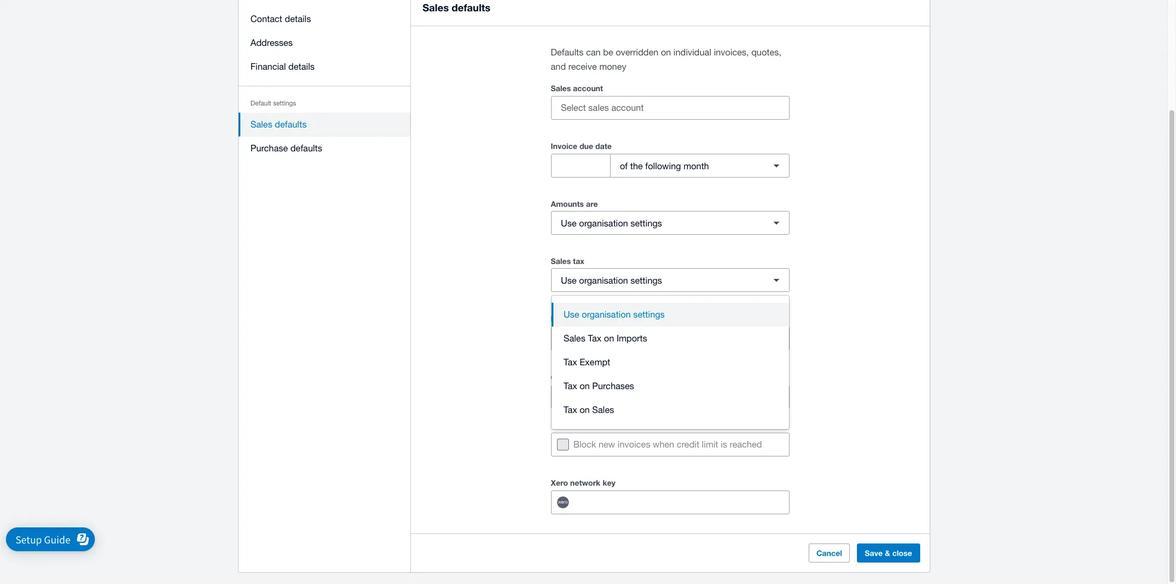 Task type: vqa. For each thing, say whether or not it's contained in the screenshot.
Purchases
yes



Task type: describe. For each thing, give the bounding box(es) containing it.
group containing use organisation settings
[[552, 296, 789, 430]]

are
[[586, 199, 598, 209]]

can
[[586, 47, 601, 57]]

use inside button
[[564, 310, 580, 320]]

invoices
[[618, 440, 651, 450]]

Xero network key field
[[580, 492, 789, 514]]

use organisation settings button
[[552, 303, 789, 327]]

of the following month button
[[610, 154, 790, 178]]

invoice due date
[[551, 141, 612, 151]]

is
[[721, 440, 727, 450]]

use for amounts
[[561, 218, 577, 228]]

following
[[646, 161, 681, 171]]

contact details
[[250, 14, 311, 24]]

and
[[551, 61, 566, 72]]

individual
[[674, 47, 712, 57]]

of the following month
[[620, 161, 709, 171]]

use organisation settings button for amounts are
[[551, 211, 790, 235]]

purchases
[[592, 381, 634, 391]]

defaults for sales defaults button
[[275, 119, 306, 129]]

settings inside "menu"
[[273, 100, 296, 107]]

discount
[[551, 314, 584, 323]]

default
[[250, 100, 271, 107]]

settings inside button
[[633, 310, 665, 320]]

settings down the
[[631, 218, 662, 228]]

default settings
[[250, 100, 296, 107]]

Discount number field
[[552, 328, 765, 350]]

organisation for are
[[579, 218, 628, 228]]

sales tax on imports button
[[552, 327, 789, 351]]

month
[[684, 161, 709, 171]]

sales defaults inside sales defaults button
[[250, 119, 306, 129]]

tax exempt button
[[552, 351, 789, 375]]

cancel button
[[809, 544, 850, 563]]

addresses button
[[238, 31, 411, 55]]

credit
[[677, 440, 700, 450]]

use organisation settings for tax
[[561, 275, 662, 285]]

tax inside "button"
[[588, 333, 602, 344]]

on inside sales tax on imports "button"
[[604, 333, 614, 344]]

sales tax
[[551, 257, 585, 266]]

invoices,
[[714, 47, 749, 57]]

use organisation settings button for sales tax
[[551, 268, 790, 292]]

cancel
[[817, 549, 842, 558]]

financial
[[250, 61, 286, 72]]

overridden
[[616, 47, 659, 57]]

defaults
[[551, 47, 584, 57]]

amount
[[594, 373, 622, 382]]

0 vertical spatial sales defaults
[[423, 1, 491, 14]]

date
[[596, 141, 612, 151]]

list box containing use organisation settings
[[552, 296, 789, 430]]

use organisation settings inside button
[[564, 310, 665, 320]]

0 vertical spatial defaults
[[452, 1, 491, 14]]

save & close button
[[857, 544, 920, 563]]

reached
[[730, 440, 762, 450]]

due
[[580, 141, 593, 151]]

network
[[570, 478, 601, 488]]

details for contact details
[[285, 14, 311, 24]]

quotes,
[[752, 47, 782, 57]]

tax on sales button
[[552, 399, 789, 422]]

financial details button
[[238, 55, 411, 79]]

tax for tax exempt
[[564, 357, 577, 367]]



Task type: locate. For each thing, give the bounding box(es) containing it.
organisation
[[579, 218, 628, 228], [579, 275, 628, 285], [582, 310, 631, 320]]

2 vertical spatial defaults
[[290, 143, 322, 153]]

none number field inside invoice due date group
[[552, 155, 610, 177]]

0 vertical spatial limit
[[576, 373, 591, 382]]

list box
[[552, 296, 789, 430]]

account
[[573, 84, 603, 93]]

Credit limit amount number field
[[552, 386, 789, 409]]

new
[[599, 440, 615, 450]]

exempt
[[580, 357, 611, 367]]

use organisation settings down tax
[[561, 275, 662, 285]]

use up sales tax on imports
[[564, 310, 580, 320]]

details inside button
[[288, 61, 314, 72]]

the
[[630, 161, 643, 171]]

Sales account field
[[552, 97, 789, 119]]

1 use organisation settings button from the top
[[551, 211, 790, 235]]

defaults can be overridden on individual invoices, quotes, and receive money
[[551, 47, 782, 72]]

sales tax on imports
[[564, 333, 647, 344]]

xero
[[551, 478, 568, 488]]

use down amounts
[[561, 218, 577, 228]]

settings
[[273, 100, 296, 107], [631, 218, 662, 228], [631, 275, 662, 285], [633, 310, 665, 320]]

1 vertical spatial limit
[[702, 440, 718, 450]]

1 vertical spatial defaults
[[275, 119, 306, 129]]

on down tax on purchases at the bottom of the page
[[580, 405, 590, 415]]

2 vertical spatial use organisation settings
[[564, 310, 665, 320]]

block new invoices when credit limit is reached
[[574, 440, 762, 450]]

0 vertical spatial use organisation settings
[[561, 218, 662, 228]]

tax on purchases button
[[552, 375, 789, 399]]

sales inside "button"
[[564, 333, 586, 344]]

organisation down are
[[579, 218, 628, 228]]

0 vertical spatial organisation
[[579, 218, 628, 228]]

credit
[[551, 373, 574, 382]]

on inside tax on purchases button
[[580, 381, 590, 391]]

use organisation settings button down invoice due date group
[[551, 211, 790, 235]]

on left individual
[[661, 47, 671, 57]]

sales inside "menu"
[[250, 119, 272, 129]]

organisation inside button
[[582, 310, 631, 320]]

sales account
[[551, 84, 603, 93]]

invoice
[[551, 141, 578, 151]]

use organisation settings button
[[551, 211, 790, 235], [551, 268, 790, 292]]

0 horizontal spatial sales defaults
[[250, 119, 306, 129]]

limit left is
[[702, 440, 718, 450]]

tax up credit
[[564, 357, 577, 367]]

block
[[574, 440, 596, 450]]

1 vertical spatial use organisation settings
[[561, 275, 662, 285]]

use
[[561, 218, 577, 228], [561, 275, 577, 285], [564, 310, 580, 320]]

amounts
[[551, 199, 584, 209]]

tax up exempt
[[588, 333, 602, 344]]

addresses
[[250, 38, 293, 48]]

details for financial details
[[288, 61, 314, 72]]

settings up use organisation settings button
[[631, 275, 662, 285]]

details right contact
[[285, 14, 311, 24]]

purchase
[[250, 143, 288, 153]]

on
[[661, 47, 671, 57], [604, 333, 614, 344], [580, 381, 590, 391], [580, 405, 590, 415]]

limit down tax exempt on the bottom of the page
[[576, 373, 591, 382]]

contact
[[250, 14, 282, 24]]

save & close
[[865, 549, 912, 558]]

sales defaults
[[423, 1, 491, 14], [250, 119, 306, 129]]

organisation for tax
[[579, 275, 628, 285]]

when
[[653, 440, 675, 450]]

None number field
[[552, 155, 610, 177]]

amounts are
[[551, 199, 598, 209]]

2 vertical spatial organisation
[[582, 310, 631, 320]]

details inside button
[[285, 14, 311, 24]]

organisation down tax
[[579, 275, 628, 285]]

financial details
[[250, 61, 314, 72]]

use organisation settings button up use organisation settings button
[[551, 268, 790, 292]]

tax exempt
[[564, 357, 611, 367]]

on down tax exempt on the bottom of the page
[[580, 381, 590, 391]]

tax on sales
[[564, 405, 614, 415]]

1 vertical spatial organisation
[[579, 275, 628, 285]]

invoice due date group
[[551, 154, 790, 178]]

menu containing contact details
[[238, 0, 411, 168]]

2 vertical spatial use
[[564, 310, 580, 320]]

be
[[603, 47, 613, 57]]

credit limit amount
[[551, 373, 622, 382]]

receive
[[569, 61, 597, 72]]

tax down tax exempt on the bottom of the page
[[564, 381, 577, 391]]

close
[[893, 549, 912, 558]]

0 vertical spatial use organisation settings button
[[551, 211, 790, 235]]

purchase defaults
[[250, 143, 322, 153]]

on inside defaults can be overridden on individual invoices, quotes, and receive money
[[661, 47, 671, 57]]

xero network key
[[551, 478, 616, 488]]

1 vertical spatial details
[[288, 61, 314, 72]]

sales defaults button
[[238, 113, 411, 137]]

use organisation settings up sales tax on imports
[[564, 310, 665, 320]]

use organisation settings
[[561, 218, 662, 228], [561, 275, 662, 285], [564, 310, 665, 320]]

purchase defaults button
[[238, 137, 411, 160]]

details down addresses button
[[288, 61, 314, 72]]

details
[[285, 14, 311, 24], [288, 61, 314, 72]]

on inside the tax on sales button
[[580, 405, 590, 415]]

0 horizontal spatial limit
[[576, 373, 591, 382]]

defaults for purchase defaults button at the left
[[290, 143, 322, 153]]

tax on purchases
[[564, 381, 634, 391]]

limit
[[576, 373, 591, 382], [702, 440, 718, 450]]

use down "sales tax"
[[561, 275, 577, 285]]

sales
[[423, 1, 449, 14], [551, 84, 571, 93], [250, 119, 272, 129], [551, 257, 571, 266], [564, 333, 586, 344], [592, 405, 614, 415]]

of
[[620, 161, 628, 171]]

1 horizontal spatial limit
[[702, 440, 718, 450]]

defaults
[[452, 1, 491, 14], [275, 119, 306, 129], [290, 143, 322, 153]]

key
[[603, 478, 616, 488]]

use organisation settings down are
[[561, 218, 662, 228]]

use organisation settings for are
[[561, 218, 662, 228]]

1 vertical spatial use organisation settings button
[[551, 268, 790, 292]]

money
[[600, 61, 627, 72]]

2 use organisation settings button from the top
[[551, 268, 790, 292]]

tax for tax on purchases
[[564, 381, 577, 391]]

contact details button
[[238, 7, 411, 31]]

&
[[885, 549, 891, 558]]

on left imports
[[604, 333, 614, 344]]

tax
[[573, 257, 585, 266]]

1 vertical spatial use
[[561, 275, 577, 285]]

tax for tax on sales
[[564, 405, 577, 415]]

use for sales
[[561, 275, 577, 285]]

tax down credit
[[564, 405, 577, 415]]

settings up discount number field
[[633, 310, 665, 320]]

0 vertical spatial use
[[561, 218, 577, 228]]

tax
[[588, 333, 602, 344], [564, 357, 577, 367], [564, 381, 577, 391], [564, 405, 577, 415]]

1 vertical spatial sales defaults
[[250, 119, 306, 129]]

menu
[[238, 0, 411, 168]]

imports
[[617, 333, 647, 344]]

1 horizontal spatial sales defaults
[[423, 1, 491, 14]]

organisation up sales tax on imports
[[582, 310, 631, 320]]

settings right 'default'
[[273, 100, 296, 107]]

group
[[552, 296, 789, 430]]

save
[[865, 549, 883, 558]]

0 vertical spatial details
[[285, 14, 311, 24]]



